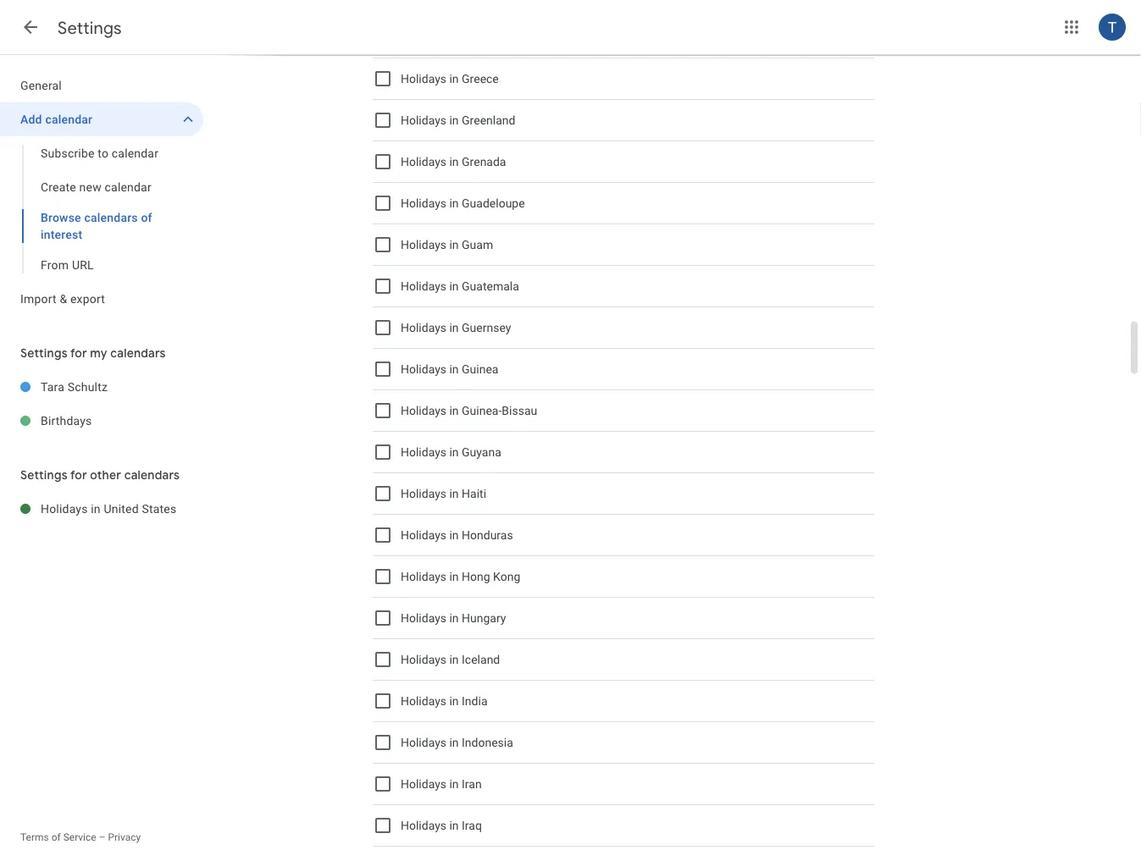 Task type: vqa. For each thing, say whether or not it's contained in the screenshot.
fourth Show from the bottom of the menu containing check
no



Task type: describe. For each thing, give the bounding box(es) containing it.
of inside browse calendars of interest
[[141, 211, 152, 225]]

in for guam
[[449, 238, 459, 252]]

holidays for holidays in indonesia
[[401, 736, 446, 750]]

holidays for holidays in grenada
[[401, 155, 446, 169]]

import
[[20, 292, 57, 306]]

privacy
[[108, 832, 141, 844]]

holidays in greenland
[[401, 113, 515, 127]]

group containing subscribe to calendar
[[0, 136, 203, 282]]

in for greece
[[449, 72, 459, 86]]

add calendar tree item
[[0, 103, 203, 136]]

holidays for holidays in guinea-bissau
[[401, 404, 446, 418]]

guyana
[[462, 445, 501, 459]]

holidays in guernsey
[[401, 321, 511, 335]]

iran
[[462, 778, 482, 792]]

privacy link
[[108, 832, 141, 844]]

calendar for subscribe to calendar
[[112, 146, 159, 160]]

calendars for other
[[124, 468, 180, 483]]

subscribe to calendar
[[41, 146, 159, 160]]

bissau
[[502, 404, 537, 418]]

kong
[[493, 570, 520, 584]]

create
[[41, 180, 76, 194]]

terms of service link
[[20, 832, 96, 844]]

guinea-
[[462, 404, 502, 418]]

in for united
[[91, 502, 101, 516]]

tara
[[41, 380, 64, 394]]

in for iceland
[[449, 653, 459, 667]]

&
[[60, 292, 67, 306]]

holidays in hong kong
[[401, 570, 520, 584]]

in for guinea-
[[449, 404, 459, 418]]

haiti
[[462, 487, 486, 501]]

birthdays
[[41, 414, 92, 428]]

other
[[90, 468, 121, 483]]

hong
[[462, 570, 490, 584]]

url
[[72, 258, 94, 272]]

birthdays link
[[41, 404, 203, 438]]

guam
[[462, 238, 493, 252]]

in for grenada
[[449, 155, 459, 169]]

in for guadeloupe
[[449, 196, 459, 210]]

tree containing general
[[0, 69, 203, 316]]

service
[[63, 832, 96, 844]]

settings for my calendars
[[20, 346, 166, 361]]

holidays in india
[[401, 695, 488, 708]]

calendars inside browse calendars of interest
[[84, 211, 138, 225]]

united
[[104, 502, 139, 516]]

india
[[462, 695, 488, 708]]

holidays for holidays in guam
[[401, 238, 446, 252]]

holidays in iraq
[[401, 819, 482, 833]]

terms of service – privacy
[[20, 832, 141, 844]]

holidays for holidays in guadeloupe
[[401, 196, 446, 210]]

create new calendar
[[41, 180, 152, 194]]

holidays in iceland
[[401, 653, 500, 667]]

from
[[41, 258, 69, 272]]

in for haiti
[[449, 487, 459, 501]]

my
[[90, 346, 107, 361]]

honduras
[[462, 528, 513, 542]]

in for hong
[[449, 570, 459, 584]]

tara schultz
[[41, 380, 108, 394]]

iraq
[[462, 819, 482, 833]]

new
[[79, 180, 102, 194]]

in for guernsey
[[449, 321, 459, 335]]

holidays in guyana
[[401, 445, 501, 459]]

in for guatemala
[[449, 279, 459, 293]]

in for iraq
[[449, 819, 459, 833]]

settings for settings for my calendars
[[20, 346, 68, 361]]

browse calendars of interest
[[41, 211, 152, 241]]

holidays for holidays in haiti
[[401, 487, 446, 501]]

in for iran
[[449, 778, 459, 792]]

guernsey
[[462, 321, 511, 335]]

guinea
[[462, 362, 499, 376]]

schultz
[[68, 380, 108, 394]]

0 horizontal spatial of
[[51, 832, 61, 844]]

birthdays tree item
[[0, 404, 203, 438]]



Task type: locate. For each thing, give the bounding box(es) containing it.
in for india
[[449, 695, 459, 708]]

general
[[20, 78, 62, 92]]

2 for from the top
[[70, 468, 87, 483]]

in for indonesia
[[449, 736, 459, 750]]

0 vertical spatial for
[[70, 346, 87, 361]]

in left guatemala at top left
[[449, 279, 459, 293]]

calendar inside tree item
[[45, 112, 93, 126]]

holidays for holidays in guyana
[[401, 445, 446, 459]]

for
[[70, 346, 87, 361], [70, 468, 87, 483]]

indonesia
[[462, 736, 513, 750]]

in for greenland
[[449, 113, 459, 127]]

in for honduras
[[449, 528, 459, 542]]

in left guinea
[[449, 362, 459, 376]]

in left united
[[91, 502, 101, 516]]

hungary
[[462, 611, 506, 625]]

export
[[70, 292, 105, 306]]

0 vertical spatial calendar
[[45, 112, 93, 126]]

settings down birthdays
[[20, 468, 68, 483]]

settings for other calendars
[[20, 468, 180, 483]]

in left honduras
[[449, 528, 459, 542]]

for for other
[[70, 468, 87, 483]]

in left guinea-
[[449, 404, 459, 418]]

holidays down settings for other calendars
[[41, 502, 88, 516]]

holidays inside tree item
[[41, 502, 88, 516]]

group
[[0, 136, 203, 282]]

holidays up holidays in iraq
[[401, 778, 446, 792]]

states
[[142, 502, 176, 516]]

holidays for holidays in united states
[[41, 502, 88, 516]]

1 vertical spatial settings
[[20, 346, 68, 361]]

1 vertical spatial calendar
[[112, 146, 159, 160]]

for for my
[[70, 346, 87, 361]]

holidays in indonesia
[[401, 736, 513, 750]]

from url
[[41, 258, 94, 272]]

holidays up the holidays in guam
[[401, 196, 446, 210]]

holidays up holidays in iceland in the left of the page
[[401, 611, 446, 625]]

holidays for holidays in honduras
[[401, 528, 446, 542]]

1 vertical spatial calendars
[[110, 346, 166, 361]]

1 vertical spatial of
[[51, 832, 61, 844]]

2 vertical spatial calendar
[[105, 180, 152, 194]]

holidays in united states tree item
[[0, 492, 203, 526]]

holidays down holidays in guernsey
[[401, 362, 446, 376]]

holidays
[[401, 72, 446, 86], [401, 113, 446, 127], [401, 155, 446, 169], [401, 196, 446, 210], [401, 238, 446, 252], [401, 279, 446, 293], [401, 321, 446, 335], [401, 362, 446, 376], [401, 404, 446, 418], [401, 445, 446, 459], [401, 487, 446, 501], [41, 502, 88, 516], [401, 528, 446, 542], [401, 570, 446, 584], [401, 611, 446, 625], [401, 653, 446, 667], [401, 695, 446, 708], [401, 736, 446, 750], [401, 778, 446, 792], [401, 819, 446, 833]]

of down create new calendar
[[141, 211, 152, 225]]

holidays for holidays in guatemala
[[401, 279, 446, 293]]

holidays down holidays in iceland in the left of the page
[[401, 695, 446, 708]]

holidays up holidays in india
[[401, 653, 446, 667]]

holidays down holidays in haiti
[[401, 528, 446, 542]]

in
[[449, 72, 459, 86], [449, 113, 459, 127], [449, 155, 459, 169], [449, 196, 459, 210], [449, 238, 459, 252], [449, 279, 459, 293], [449, 321, 459, 335], [449, 362, 459, 376], [449, 404, 459, 418], [449, 445, 459, 459], [449, 487, 459, 501], [91, 502, 101, 516], [449, 528, 459, 542], [449, 570, 459, 584], [449, 611, 459, 625], [449, 653, 459, 667], [449, 695, 459, 708], [449, 736, 459, 750], [449, 778, 459, 792], [449, 819, 459, 833]]

holidays for holidays in iraq
[[401, 819, 446, 833]]

holidays for holidays in hong kong
[[401, 570, 446, 584]]

1 horizontal spatial of
[[141, 211, 152, 225]]

in left india
[[449, 695, 459, 708]]

browse
[[41, 211, 81, 225]]

in left the iran
[[449, 778, 459, 792]]

for left my
[[70, 346, 87, 361]]

in left greenland
[[449, 113, 459, 127]]

in left iraq
[[449, 819, 459, 833]]

holidays in guinea-bissau
[[401, 404, 537, 418]]

calendar right new on the top left of the page
[[105, 180, 152, 194]]

holidays for holidays in iran
[[401, 778, 446, 792]]

in for guinea
[[449, 362, 459, 376]]

calendars up states
[[124, 468, 180, 483]]

in left greece
[[449, 72, 459, 86]]

holidays for holidays in iceland
[[401, 653, 446, 667]]

holidays for holidays in hungary
[[401, 611, 446, 625]]

holidays down 'holidays in guyana'
[[401, 487, 446, 501]]

interest
[[41, 227, 82, 241]]

holidays down the holidays in guam
[[401, 279, 446, 293]]

holidays for holidays in greece
[[401, 72, 446, 86]]

settings for my calendars tree
[[0, 370, 203, 438]]

guadeloupe
[[462, 196, 525, 210]]

iceland
[[462, 653, 500, 667]]

in left hong
[[449, 570, 459, 584]]

holidays for holidays in guinea
[[401, 362, 446, 376]]

2 vertical spatial settings
[[20, 468, 68, 483]]

greenland
[[462, 113, 515, 127]]

in left grenada
[[449, 155, 459, 169]]

for left other
[[70, 468, 87, 483]]

holidays in guatemala
[[401, 279, 519, 293]]

calendars right my
[[110, 346, 166, 361]]

in inside holidays in united states link
[[91, 502, 101, 516]]

greece
[[462, 72, 499, 86]]

holidays up holidays in greenland in the left of the page
[[401, 72, 446, 86]]

holidays in iran
[[401, 778, 482, 792]]

in left the 'guam' at the left
[[449, 238, 459, 252]]

go back image
[[20, 17, 41, 37]]

settings heading
[[58, 17, 122, 39]]

grenada
[[462, 155, 506, 169]]

guatemala
[[462, 279, 519, 293]]

holidays up holidays in guinea
[[401, 321, 446, 335]]

calendar
[[45, 112, 93, 126], [112, 146, 159, 160], [105, 180, 152, 194]]

holidays left the 'guam' at the left
[[401, 238, 446, 252]]

0 vertical spatial of
[[141, 211, 152, 225]]

add
[[20, 112, 42, 126]]

in left guernsey
[[449, 321, 459, 335]]

holidays down holidays in guinea
[[401, 404, 446, 418]]

1 for from the top
[[70, 346, 87, 361]]

in for guyana
[[449, 445, 459, 459]]

settings up 'tara'
[[20, 346, 68, 361]]

holidays for holidays in india
[[401, 695, 446, 708]]

holidays in guadeloupe
[[401, 196, 525, 210]]

0 vertical spatial calendars
[[84, 211, 138, 225]]

holidays in guinea
[[401, 362, 499, 376]]

calendars down create new calendar
[[84, 211, 138, 225]]

holidays up holidays in iran
[[401, 736, 446, 750]]

in left iceland
[[449, 653, 459, 667]]

in left hungary
[[449, 611, 459, 625]]

calendar up subscribe
[[45, 112, 93, 126]]

in left guyana
[[449, 445, 459, 459]]

–
[[99, 832, 105, 844]]

calendar for create new calendar
[[105, 180, 152, 194]]

tree
[[0, 69, 203, 316]]

settings for settings
[[58, 17, 122, 39]]

of
[[141, 211, 152, 225], [51, 832, 61, 844]]

subscribe
[[41, 146, 95, 160]]

1 vertical spatial for
[[70, 468, 87, 483]]

holidays in united states
[[41, 502, 176, 516]]

terms
[[20, 832, 49, 844]]

holidays in greece
[[401, 72, 499, 86]]

holidays in honduras
[[401, 528, 513, 542]]

in left "haiti"
[[449, 487, 459, 501]]

in left the guadeloupe
[[449, 196, 459, 210]]

settings for settings for other calendars
[[20, 468, 68, 483]]

holidays down holidays in greenland in the left of the page
[[401, 155, 446, 169]]

tara schultz tree item
[[0, 370, 203, 404]]

holidays in haiti
[[401, 487, 486, 501]]

of right the terms at left bottom
[[51, 832, 61, 844]]

holidays in guam
[[401, 238, 493, 252]]

holidays for holidays in greenland
[[401, 113, 446, 127]]

holidays down holidays in greece
[[401, 113, 446, 127]]

0 vertical spatial settings
[[58, 17, 122, 39]]

2 vertical spatial calendars
[[124, 468, 180, 483]]

to
[[98, 146, 109, 160]]

tree item
[[373, 847, 874, 851]]

calendars for my
[[110, 346, 166, 361]]

holidays in united states link
[[41, 492, 203, 526]]

in for hungary
[[449, 611, 459, 625]]

holidays for holidays in guernsey
[[401, 321, 446, 335]]

settings right go back 'icon' on the left top
[[58, 17, 122, 39]]

holidays up holidays in hungary
[[401, 570, 446, 584]]

holidays in hungary
[[401, 611, 506, 625]]

import & export
[[20, 292, 105, 306]]

calendars
[[84, 211, 138, 225], [110, 346, 166, 361], [124, 468, 180, 483]]

holidays up holidays in haiti
[[401, 445, 446, 459]]

in left 'indonesia'
[[449, 736, 459, 750]]

settings
[[58, 17, 122, 39], [20, 346, 68, 361], [20, 468, 68, 483]]

add calendar
[[20, 112, 93, 126]]

calendar right to
[[112, 146, 159, 160]]

holidays in grenada
[[401, 155, 506, 169]]

holidays down holidays in iran
[[401, 819, 446, 833]]



